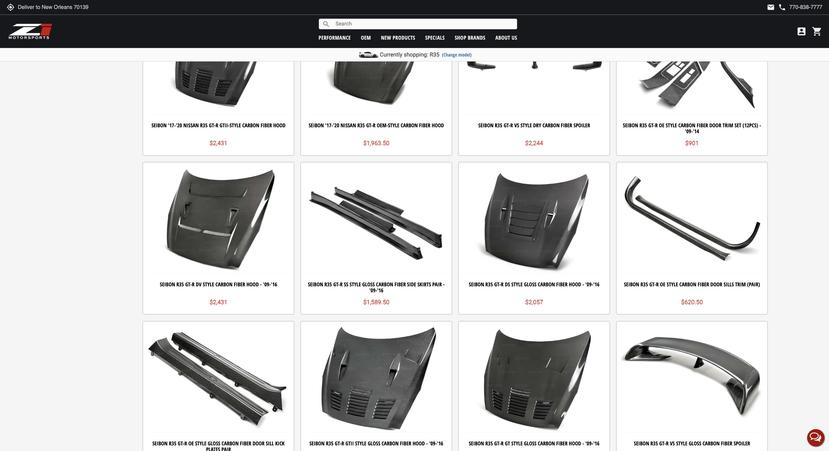 Task type: describe. For each thing, give the bounding box(es) containing it.
new
[[381, 34, 391, 41]]

(change
[[442, 52, 457, 58]]

r35 for seibon r35 gt-r vs style dry carbon fiber spoiler
[[495, 122, 502, 129]]

mail
[[767, 3, 775, 11]]

gt- for seibon r35 gt-r vs style gloss carbon fiber spoiler
[[659, 440, 666, 447]]

'09- inside seibon r35 gt-r oe style carbon fiber door trim set (12pcs) - '09-'14
[[685, 128, 693, 135]]

new products
[[381, 34, 415, 41]]

gloss for ds
[[524, 281, 536, 288]]

r for seibon r35 gt-r vs style dry carbon fiber spoiler
[[510, 122, 513, 129]]

gt
[[505, 440, 510, 447]]

(pair)
[[747, 281, 760, 288]]

$1,963.50
[[363, 140, 389, 147]]

- inside the seibon r35 gt-r ss style gloss carbon fiber side skirts pair - '09-'16
[[443, 281, 445, 288]]

oe for seibon r35 gt-r oe style carbon fiber door sills trim (pair)
[[660, 281, 665, 288]]

phone
[[778, 3, 786, 11]]

currently shopping: r35 (change model)
[[380, 51, 472, 58]]

vs for dry
[[514, 122, 519, 129]]

door for sills
[[710, 281, 722, 288]]

oem link
[[361, 34, 371, 41]]

model)
[[458, 52, 472, 58]]

dv
[[196, 281, 201, 288]]

seibon for seibon '17-'20 nissan r35 gt-r gtii-style carbon fiber hood
[[151, 122, 167, 129]]

sill
[[266, 440, 274, 447]]

currently
[[380, 51, 402, 58]]

seibon r35 gt-r dv style carbon fiber hood - '09-'16
[[160, 281, 277, 288]]

gloss for oe
[[208, 440, 220, 447]]

seibon '17-'20 nissan r35 gt-r gtii-style carbon fiber hood
[[151, 122, 286, 129]]

vs for gloss
[[670, 440, 675, 447]]

'16 for seibon r35 gt-r ds style gloss carbon fiber hood - '09-'16
[[593, 281, 599, 288]]

seibon r35 gt-r oe style gloss carbon fiber door sill kick plates pair
[[152, 440, 285, 451]]

$2,431 for carbon
[[210, 299, 227, 306]]

1 vertical spatial trim
[[735, 281, 746, 288]]

style for seibon r35 gt-r gtii style gloss carbon fiber hood - '09-'16
[[355, 440, 366, 447]]

shopping_cart
[[812, 26, 822, 37]]

seibon for seibon r35 gt-r vs style gloss carbon fiber spoiler
[[634, 440, 649, 447]]

'16 for seibon r35 gt-r gt style gloss carbon fiber hood - '09-'16
[[593, 440, 599, 447]]

oem
[[361, 34, 371, 41]]

pair inside the seibon r35 gt-r ss style gloss carbon fiber side skirts pair - '09-'16
[[432, 281, 442, 288]]

r for seibon r35 gt-r vs style gloss carbon fiber spoiler
[[666, 440, 669, 447]]

style for seibon r35 gt-r oe style carbon fiber door sills trim (pair)
[[667, 281, 678, 288]]

mail link
[[767, 3, 775, 11]]

carbon inside the seibon r35 gt-r ss style gloss carbon fiber side skirts pair - '09-'16
[[376, 281, 393, 288]]

r35 for seibon r35 gt-r gtii style gloss carbon fiber hood - '09-'16
[[326, 440, 333, 447]]

pair inside 'seibon r35 gt-r oe style gloss carbon fiber door sill kick plates pair'
[[221, 446, 231, 451]]

(12pcs)
[[743, 122, 758, 129]]

seibon '17-'20 nissan r35 gt-r oem-style carbon fiber hood
[[309, 122, 444, 129]]

gt- for seibon r35 gt-r oe style carbon fiber door trim set (12pcs) - '09-'14
[[648, 122, 655, 129]]

search
[[322, 20, 330, 28]]

r for seibon r35 gt-r ds style gloss carbon fiber hood - '09-'16
[[501, 281, 504, 288]]

r for seibon r35 gt-r gtii style gloss carbon fiber hood - '09-'16
[[341, 440, 344, 447]]

seibon r35 gt-r vs style gloss carbon fiber spoiler
[[634, 440, 750, 447]]

seibon r35 gt-r oe style carbon fiber door sills trim (pair)
[[624, 281, 760, 288]]

'09- inside the seibon r35 gt-r ss style gloss carbon fiber side skirts pair - '09-'16
[[369, 287, 377, 294]]

- inside seibon r35 gt-r oe style carbon fiber door trim set (12pcs) - '09-'14
[[759, 122, 761, 129]]

shop brands link
[[455, 34, 485, 41]]

gt- for seibon r35 gt-r gtii style gloss carbon fiber hood - '09-'16
[[335, 440, 341, 447]]

gt- for seibon r35 gt-r oe style carbon fiber door sills trim (pair)
[[649, 281, 656, 288]]

seibon for seibon r35 gt-r gtii style gloss carbon fiber hood - '09-'16
[[309, 440, 325, 447]]

gloss for vs
[[689, 440, 701, 447]]

r35 for seibon r35 gt-r oe style carbon fiber door trim set (12pcs) - '09-'14
[[639, 122, 647, 129]]

fiber inside seibon r35 gt-r oe style carbon fiber door trim set (12pcs) - '09-'14
[[697, 122, 708, 129]]

r for seibon r35 gt-r oe style carbon fiber door trim set (12pcs) - '09-'14
[[655, 122, 658, 129]]

seibon r35 gt-r gtii style gloss carbon fiber hood - '09-'16
[[309, 440, 443, 447]]

about us link
[[495, 34, 517, 41]]

seibon r35 gt-r vs style dry carbon fiber spoiler
[[478, 122, 590, 129]]

door inside 'seibon r35 gt-r oe style gloss carbon fiber door sill kick plates pair'
[[253, 440, 265, 447]]

r for seibon r35 gt-r dv style carbon fiber hood - '09-'16
[[192, 281, 195, 288]]

sills
[[724, 281, 734, 288]]

gloss for ss
[[362, 281, 375, 288]]

performance
[[319, 34, 351, 41]]

ds
[[505, 281, 510, 288]]

new products link
[[381, 34, 415, 41]]

r35 for seibon r35 gt-r oe style carbon fiber door sills trim (pair)
[[640, 281, 648, 288]]

seibon for seibon r35 gt-r ds style gloss carbon fiber hood - '09-'16
[[469, 281, 484, 288]]

r for seibon r35 gt-r gt style gloss carbon fiber hood - '09-'16
[[501, 440, 504, 447]]

gloss for gt
[[524, 440, 537, 447]]

'16 inside the seibon r35 gt-r ss style gloss carbon fiber side skirts pair - '09-'16
[[377, 287, 383, 294]]

$2,057
[[525, 299, 543, 306]]

oe for seibon r35 gt-r oe style carbon fiber door trim set (12pcs) - '09-'14
[[659, 122, 664, 129]]

brands
[[468, 34, 485, 41]]

style for seibon r35 gt-r ss style gloss carbon fiber side skirts pair - '09-'16
[[350, 281, 361, 288]]

gt- for seibon r35 gt-r ss style gloss carbon fiber side skirts pair - '09-'16
[[333, 281, 340, 288]]

gloss for gtii
[[368, 440, 380, 447]]



Task type: locate. For each thing, give the bounding box(es) containing it.
1 '17- from the left
[[168, 122, 176, 129]]

account_box link
[[795, 26, 808, 37]]

pair
[[432, 281, 442, 288], [221, 446, 231, 451]]

products
[[393, 34, 415, 41]]

plates
[[206, 446, 220, 451]]

$1,589.50
[[363, 299, 389, 306]]

spoiler
[[574, 122, 590, 129], [734, 440, 750, 447]]

r
[[216, 122, 218, 129], [373, 122, 375, 129], [510, 122, 513, 129], [655, 122, 658, 129], [192, 281, 195, 288], [340, 281, 343, 288], [501, 281, 504, 288], [656, 281, 659, 288], [184, 440, 187, 447], [341, 440, 344, 447], [501, 440, 504, 447], [666, 440, 669, 447]]

1 horizontal spatial spoiler
[[734, 440, 750, 447]]

1 horizontal spatial nissan
[[341, 122, 356, 129]]

r for seibon r35 gt-r oe style gloss carbon fiber door sill kick plates pair
[[184, 440, 187, 447]]

style for seibon r35 gt-r dv style carbon fiber hood - '09-'16
[[203, 281, 214, 288]]

seibon inside 'seibon r35 gt-r oe style gloss carbon fiber door sill kick plates pair'
[[152, 440, 168, 447]]

'14
[[693, 128, 699, 135]]

shopping:
[[404, 51, 428, 58]]

$2,244
[[525, 140, 543, 147]]

gt- inside 'seibon r35 gt-r oe style gloss carbon fiber door sill kick plates pair'
[[178, 440, 184, 447]]

2 '17- from the left
[[325, 122, 333, 129]]

gt- inside the seibon r35 gt-r ss style gloss carbon fiber side skirts pair - '09-'16
[[333, 281, 340, 288]]

oe inside 'seibon r35 gt-r oe style gloss carbon fiber door sill kick plates pair'
[[188, 440, 194, 447]]

2 nissan from the left
[[341, 122, 356, 129]]

$620.50
[[681, 299, 703, 306]]

0 vertical spatial trim
[[723, 122, 733, 129]]

seibon r35 gt-r ss style gloss carbon fiber side skirts pair - '09-'16
[[308, 281, 445, 294]]

'17-
[[168, 122, 176, 129], [325, 122, 333, 129]]

us
[[512, 34, 517, 41]]

seibon
[[151, 122, 167, 129], [309, 122, 324, 129], [478, 122, 493, 129], [623, 122, 638, 129], [160, 281, 175, 288], [308, 281, 323, 288], [469, 281, 484, 288], [624, 281, 639, 288], [152, 440, 168, 447], [309, 440, 325, 447], [469, 440, 484, 447], [634, 440, 649, 447]]

r35 for seibon r35 gt-r oe style gloss carbon fiber door sill kick plates pair
[[169, 440, 176, 447]]

style for seibon r35 gt-r oe style gloss carbon fiber door sill kick plates pair
[[195, 440, 206, 447]]

-
[[759, 122, 761, 129], [260, 281, 262, 288], [443, 281, 445, 288], [582, 281, 584, 288], [426, 440, 428, 447], [582, 440, 584, 447]]

r35 for seibon r35 gt-r gt style gloss carbon fiber hood - '09-'16
[[485, 440, 493, 447]]

gt- for seibon r35 gt-r oe style gloss carbon fiber door sill kick plates pair
[[178, 440, 184, 447]]

phone link
[[778, 3, 822, 11]]

0 vertical spatial vs
[[514, 122, 519, 129]]

fiber
[[261, 122, 272, 129], [419, 122, 430, 129], [561, 122, 572, 129], [697, 122, 708, 129], [234, 281, 245, 288], [394, 281, 406, 288], [556, 281, 568, 288], [698, 281, 709, 288], [240, 440, 251, 447], [400, 440, 411, 447], [556, 440, 568, 447], [721, 440, 732, 447]]

r35 for seibon r35 gt-r vs style gloss carbon fiber spoiler
[[650, 440, 658, 447]]

account_box
[[796, 26, 807, 37]]

oem-
[[377, 122, 388, 129]]

r35
[[430, 51, 439, 58], [200, 122, 208, 129], [357, 122, 365, 129], [495, 122, 502, 129], [639, 122, 647, 129], [176, 281, 184, 288], [324, 281, 332, 288], [485, 281, 493, 288], [640, 281, 648, 288], [169, 440, 176, 447], [326, 440, 333, 447], [485, 440, 493, 447], [650, 440, 658, 447]]

nissan
[[183, 122, 199, 129], [341, 122, 356, 129]]

r35 for seibon r35 gt-r ds style gloss carbon fiber hood - '09-'16
[[485, 281, 493, 288]]

'17- for seibon '17-'20 nissan r35 gt-r gtii-style carbon fiber hood
[[168, 122, 176, 129]]

1 vertical spatial pair
[[221, 446, 231, 451]]

gt- for seibon r35 gt-r ds style gloss carbon fiber hood - '09-'16
[[494, 281, 501, 288]]

'09-
[[685, 128, 693, 135], [263, 281, 271, 288], [585, 281, 593, 288], [369, 287, 377, 294], [429, 440, 437, 447], [585, 440, 593, 447]]

seibon r35 gt-r gt style gloss carbon fiber hood - '09-'16
[[469, 440, 599, 447]]

1 horizontal spatial pair
[[432, 281, 442, 288]]

gt- inside seibon r35 gt-r oe style carbon fiber door trim set (12pcs) - '09-'14
[[648, 122, 655, 129]]

0 horizontal spatial spoiler
[[574, 122, 590, 129]]

0 horizontal spatial '20
[[176, 122, 182, 129]]

pair right skirts
[[432, 281, 442, 288]]

dry
[[533, 122, 541, 129]]

z1 motorsports logo image
[[8, 23, 53, 40]]

r for seibon r35 gt-r oe style carbon fiber door sills trim (pair)
[[656, 281, 659, 288]]

seibon for seibon r35 gt-r ss style gloss carbon fiber side skirts pair - '09-'16
[[308, 281, 323, 288]]

0 vertical spatial door
[[709, 122, 721, 129]]

seibon for seibon r35 gt-r vs style dry carbon fiber spoiler
[[478, 122, 493, 129]]

0 horizontal spatial '17-
[[168, 122, 176, 129]]

0 horizontal spatial vs
[[514, 122, 519, 129]]

seibon r35 gt-r oe style carbon fiber door trim set (12pcs) - '09-'14
[[623, 122, 761, 135]]

door left the sills
[[710, 281, 722, 288]]

1 nissan from the left
[[183, 122, 199, 129]]

'20 for seibon '17-'20 nissan r35 gt-r oem-style carbon fiber hood
[[333, 122, 339, 129]]

2 vertical spatial oe
[[188, 440, 194, 447]]

style
[[230, 122, 241, 129], [388, 122, 399, 129], [520, 122, 532, 129], [666, 122, 677, 129], [203, 281, 214, 288], [350, 281, 361, 288], [511, 281, 523, 288], [667, 281, 678, 288], [195, 440, 206, 447], [355, 440, 366, 447], [511, 440, 523, 447], [676, 440, 687, 447]]

vs
[[514, 122, 519, 129], [670, 440, 675, 447]]

mail phone
[[767, 3, 786, 11]]

carbon inside 'seibon r35 gt-r oe style gloss carbon fiber door sill kick plates pair'
[[222, 440, 239, 447]]

r for seibon r35 gt-r ss style gloss carbon fiber side skirts pair - '09-'16
[[340, 281, 343, 288]]

hood
[[273, 122, 286, 129], [432, 122, 444, 129], [246, 281, 259, 288], [569, 281, 581, 288], [413, 440, 425, 447], [569, 440, 581, 447]]

Search search field
[[330, 19, 517, 29]]

style inside 'seibon r35 gt-r oe style gloss carbon fiber door sill kick plates pair'
[[195, 440, 206, 447]]

gt-
[[209, 122, 216, 129], [366, 122, 373, 129], [504, 122, 510, 129], [648, 122, 655, 129], [185, 281, 192, 288], [333, 281, 340, 288], [494, 281, 501, 288], [649, 281, 656, 288], [178, 440, 184, 447], [335, 440, 341, 447], [494, 440, 501, 447], [659, 440, 666, 447]]

$2,431 for r
[[210, 140, 227, 147]]

trim
[[723, 122, 733, 129], [735, 281, 746, 288]]

0 horizontal spatial pair
[[221, 446, 231, 451]]

1 $2,431 from the top
[[210, 140, 227, 147]]

1 horizontal spatial trim
[[735, 281, 746, 288]]

1 vertical spatial door
[[710, 281, 722, 288]]

about
[[495, 34, 510, 41]]

1 horizontal spatial vs
[[670, 440, 675, 447]]

1 vertical spatial $2,431
[[210, 299, 227, 306]]

nissan for gtii-
[[183, 122, 199, 129]]

carbon
[[242, 122, 259, 129], [401, 122, 418, 129], [543, 122, 560, 129], [678, 122, 695, 129], [215, 281, 233, 288], [376, 281, 393, 288], [538, 281, 555, 288], [679, 281, 696, 288], [222, 440, 239, 447], [382, 440, 399, 447], [538, 440, 555, 447], [703, 440, 720, 447]]

door inside seibon r35 gt-r oe style carbon fiber door trim set (12pcs) - '09-'14
[[709, 122, 721, 129]]

shop brands
[[455, 34, 485, 41]]

performance link
[[319, 34, 351, 41]]

gtii-
[[220, 122, 230, 129]]

ss
[[344, 281, 348, 288]]

'17- for seibon '17-'20 nissan r35 gt-r oem-style carbon fiber hood
[[325, 122, 333, 129]]

door right '14
[[709, 122, 721, 129]]

gt- for seibon r35 gt-r vs style dry carbon fiber spoiler
[[504, 122, 510, 129]]

style for seibon r35 gt-r vs style gloss carbon fiber spoiler
[[676, 440, 687, 447]]

gt- for seibon r35 gt-r gt style gloss carbon fiber hood - '09-'16
[[494, 440, 501, 447]]

gloss inside the seibon r35 gt-r ss style gloss carbon fiber side skirts pair - '09-'16
[[362, 281, 375, 288]]

r35 inside 'seibon r35 gt-r oe style gloss carbon fiber door sill kick plates pair'
[[169, 440, 176, 447]]

shop
[[455, 34, 466, 41]]

gt- for seibon r35 gt-r dv style carbon fiber hood - '09-'16
[[185, 281, 192, 288]]

spoiler for seibon r35 gt-r vs style dry carbon fiber spoiler
[[574, 122, 590, 129]]

(change model) link
[[442, 52, 472, 58]]

'20
[[176, 122, 182, 129], [333, 122, 339, 129]]

style for seibon r35 gt-r gt style gloss carbon fiber hood - '09-'16
[[511, 440, 523, 447]]

2 vertical spatial door
[[253, 440, 265, 447]]

'16 for seibon r35 gt-r gtii style gloss carbon fiber hood - '09-'16
[[437, 440, 443, 447]]

0 horizontal spatial trim
[[723, 122, 733, 129]]

r35 for seibon r35 gt-r dv style carbon fiber hood - '09-'16
[[176, 281, 184, 288]]

$901
[[685, 140, 699, 147]]

about us
[[495, 34, 517, 41]]

specials link
[[425, 34, 445, 41]]

specials
[[425, 34, 445, 41]]

r inside 'seibon r35 gt-r oe style gloss carbon fiber door sill kick plates pair'
[[184, 440, 187, 447]]

spoiler for seibon r35 gt-r vs style gloss carbon fiber spoiler
[[734, 440, 750, 447]]

$2,431 down seibon '17-'20 nissan r35 gt-r gtii-style carbon fiber hood
[[210, 140, 227, 147]]

1 vertical spatial spoiler
[[734, 440, 750, 447]]

skirts
[[417, 281, 431, 288]]

seibon inside seibon r35 gt-r oe style carbon fiber door trim set (12pcs) - '09-'14
[[623, 122, 638, 129]]

0 vertical spatial spoiler
[[574, 122, 590, 129]]

door left sill
[[253, 440, 265, 447]]

seibon for seibon r35 gt-r oe style carbon fiber door trim set (12pcs) - '09-'14
[[623, 122, 638, 129]]

'16
[[271, 281, 277, 288], [593, 281, 599, 288], [377, 287, 383, 294], [437, 440, 443, 447], [593, 440, 599, 447]]

door for trim
[[709, 122, 721, 129]]

r35 inside the seibon r35 gt-r ss style gloss carbon fiber side skirts pair - '09-'16
[[324, 281, 332, 288]]

nissan for oem-
[[341, 122, 356, 129]]

side
[[407, 281, 416, 288]]

1 horizontal spatial '17-
[[325, 122, 333, 129]]

2 $2,431 from the top
[[210, 299, 227, 306]]

0 horizontal spatial nissan
[[183, 122, 199, 129]]

my_location
[[7, 3, 15, 11]]

0 vertical spatial $2,431
[[210, 140, 227, 147]]

kick
[[275, 440, 285, 447]]

shopping_cart link
[[810, 26, 822, 37]]

r inside the seibon r35 gt-r ss style gloss carbon fiber side skirts pair - '09-'16
[[340, 281, 343, 288]]

oe inside seibon r35 gt-r oe style carbon fiber door trim set (12pcs) - '09-'14
[[659, 122, 664, 129]]

1 '20 from the left
[[176, 122, 182, 129]]

1 vertical spatial vs
[[670, 440, 675, 447]]

gloss inside 'seibon r35 gt-r oe style gloss carbon fiber door sill kick plates pair'
[[208, 440, 220, 447]]

seibon for seibon r35 gt-r oe style carbon fiber door sills trim (pair)
[[624, 281, 639, 288]]

style inside the seibon r35 gt-r ss style gloss carbon fiber side skirts pair - '09-'16
[[350, 281, 361, 288]]

seibon inside the seibon r35 gt-r ss style gloss carbon fiber side skirts pair - '09-'16
[[308, 281, 323, 288]]

oe for seibon r35 gt-r oe style gloss carbon fiber door sill kick plates pair
[[188, 440, 194, 447]]

trim inside seibon r35 gt-r oe style carbon fiber door trim set (12pcs) - '09-'14
[[723, 122, 733, 129]]

2 '20 from the left
[[333, 122, 339, 129]]

r inside seibon r35 gt-r oe style carbon fiber door trim set (12pcs) - '09-'14
[[655, 122, 658, 129]]

1 vertical spatial oe
[[660, 281, 665, 288]]

r35 for seibon r35 gt-r ss style gloss carbon fiber side skirts pair - '09-'16
[[324, 281, 332, 288]]

seibon r35 gt-r ds style gloss carbon fiber hood - '09-'16
[[469, 281, 599, 288]]

carbon inside seibon r35 gt-r oe style carbon fiber door trim set (12pcs) - '09-'14
[[678, 122, 695, 129]]

oe
[[659, 122, 664, 129], [660, 281, 665, 288], [188, 440, 194, 447]]

style for seibon r35 gt-r oe style carbon fiber door trim set (12pcs) - '09-'14
[[666, 122, 677, 129]]

'20 for seibon '17-'20 nissan r35 gt-r gtii-style carbon fiber hood
[[176, 122, 182, 129]]

door
[[709, 122, 721, 129], [710, 281, 722, 288], [253, 440, 265, 447]]

seibon for seibon '17-'20 nissan r35 gt-r oem-style carbon fiber hood
[[309, 122, 324, 129]]

seibon for seibon r35 gt-r oe style gloss carbon fiber door sill kick plates pair
[[152, 440, 168, 447]]

style for seibon r35 gt-r ds style gloss carbon fiber hood - '09-'16
[[511, 281, 523, 288]]

fiber inside 'seibon r35 gt-r oe style gloss carbon fiber door sill kick plates pair'
[[240, 440, 251, 447]]

0 vertical spatial oe
[[659, 122, 664, 129]]

gloss
[[362, 281, 375, 288], [524, 281, 536, 288], [208, 440, 220, 447], [368, 440, 380, 447], [524, 440, 537, 447], [689, 440, 701, 447]]

gtii
[[345, 440, 354, 447]]

trim right the sills
[[735, 281, 746, 288]]

fiber inside the seibon r35 gt-r ss style gloss carbon fiber side skirts pair - '09-'16
[[394, 281, 406, 288]]

0 vertical spatial pair
[[432, 281, 442, 288]]

style for seibon r35 gt-r vs style dry carbon fiber spoiler
[[520, 122, 532, 129]]

seibon for seibon r35 gt-r gt style gloss carbon fiber hood - '09-'16
[[469, 440, 484, 447]]

style inside seibon r35 gt-r oe style carbon fiber door trim set (12pcs) - '09-'14
[[666, 122, 677, 129]]

set
[[735, 122, 741, 129]]

1 horizontal spatial '20
[[333, 122, 339, 129]]

pair right plates
[[221, 446, 231, 451]]

trim left set
[[723, 122, 733, 129]]

$2,431 down the seibon r35 gt-r dv style carbon fiber hood - '09-'16
[[210, 299, 227, 306]]

seibon for seibon r35 gt-r dv style carbon fiber hood - '09-'16
[[160, 281, 175, 288]]

$2,431
[[210, 140, 227, 147], [210, 299, 227, 306]]

r35 inside seibon r35 gt-r oe style carbon fiber door trim set (12pcs) - '09-'14
[[639, 122, 647, 129]]



Task type: vqa. For each thing, say whether or not it's contained in the screenshot.
item
no



